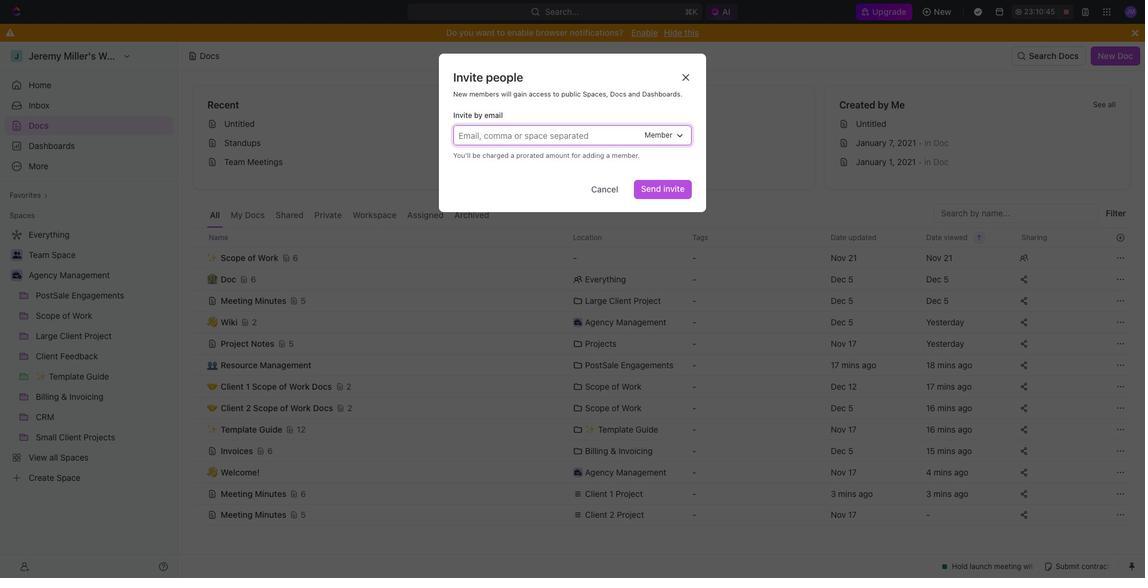 Task type: vqa. For each thing, say whether or not it's contained in the screenshot.


Task type: locate. For each thing, give the bounding box(es) containing it.
0 vertical spatial •
[[919, 138, 922, 148]]

scope up ✨
[[585, 403, 609, 413]]

1 horizontal spatial project notes
[[540, 119, 592, 129]]

see all button
[[1088, 98, 1121, 112]]

search docs button
[[1012, 47, 1086, 66]]

2 2021 from the top
[[897, 157, 916, 167]]

favorites up spaces
[[10, 191, 41, 200]]

0 horizontal spatial a
[[511, 151, 514, 159]]

meetings
[[247, 157, 283, 167]]

1 vertical spatial meeting
[[221, 489, 253, 499]]

1 vertical spatial minutes
[[255, 489, 286, 499]]

2 nov 17 from the top
[[831, 424, 857, 434]]

dec for invoices
[[831, 446, 846, 456]]

date left viewed
[[926, 233, 942, 242]]

12 cell from the top
[[193, 483, 206, 505]]

updated
[[849, 233, 877, 242]]

favorites down the access
[[523, 100, 565, 110]]

2021 right "7,"
[[897, 138, 916, 148]]

1 vertical spatial 2021
[[897, 157, 916, 167]]

cell for row containing doc
[[193, 268, 206, 290]]

new for new doc
[[1098, 51, 1115, 61]]

meeting for client 2 project
[[221, 510, 253, 520]]

1 up the client 2 project
[[610, 489, 613, 499]]

send
[[641, 184, 661, 194]]

date viewed
[[926, 233, 968, 242]]

notifications?
[[570, 27, 623, 38]]

meeting minutes for large client project
[[221, 296, 286, 306]]

0 vertical spatial 12
[[848, 381, 857, 392]]

2 16 from the top
[[926, 424, 935, 434]]

1 vertical spatial agency management
[[585, 317, 666, 327]]

1 nov 21 from the left
[[831, 253, 857, 263]]

Search by name... text field
[[941, 205, 1092, 222]]

management
[[60, 270, 110, 280], [616, 317, 666, 327], [260, 360, 311, 370], [616, 467, 666, 477]]

0 horizontal spatial new
[[453, 90, 467, 98]]

standups
[[224, 138, 261, 148]]

1,
[[889, 157, 895, 167]]

2 vertical spatial scope of work
[[585, 403, 642, 413]]

17 for -
[[848, 510, 857, 520]]

4 row from the top
[[193, 289, 1131, 313]]

1 vertical spatial 12
[[297, 424, 306, 434]]

invite
[[453, 70, 483, 84], [453, 111, 472, 120]]

to
[[497, 27, 505, 38], [553, 90, 559, 98]]

0 vertical spatial agency
[[29, 270, 57, 280]]

1 vertical spatial 16 mins ago
[[926, 424, 972, 434]]

to left public at the top of the page
[[553, 90, 559, 98]]

1 horizontal spatial guide
[[636, 424, 658, 434]]

scope of work down postsale
[[585, 381, 642, 392]]

agency management
[[29, 270, 110, 280], [585, 317, 666, 327], [585, 467, 666, 477]]

6 row from the top
[[193, 332, 1131, 356]]

dashboards link
[[5, 137, 173, 156]]

21 down the date updated button
[[848, 253, 857, 263]]

1 vertical spatial favorites
[[10, 191, 41, 200]]

created
[[839, 100, 875, 110]]

favorites
[[523, 100, 565, 110], [10, 191, 41, 200]]

1 vertical spatial invite
[[453, 111, 472, 120]]

new right upgrade
[[934, 7, 951, 17]]

by left email
[[474, 111, 483, 120]]

0 vertical spatial new
[[934, 7, 951, 17]]

1 vertical spatial by
[[474, 111, 483, 120]]

nov for yesterday
[[831, 338, 846, 349]]

project up the client 2 project
[[616, 489, 643, 499]]

invoicing
[[619, 446, 653, 456]]

1 untitled from the left
[[224, 119, 255, 129]]

agency management for nov
[[585, 467, 666, 477]]

1 meeting from the top
[[221, 296, 253, 306]]

1 vertical spatial 16
[[926, 424, 935, 434]]

a right adding
[[606, 151, 610, 159]]

1 16 from the top
[[926, 403, 935, 413]]

6 for scope of work
[[293, 253, 298, 263]]

1 horizontal spatial 3
[[926, 489, 931, 499]]

scope of work up ✨ template guide
[[585, 403, 642, 413]]

postsale engagements
[[585, 360, 674, 370]]

row containing welcome!
[[193, 462, 1131, 483]]

0 horizontal spatial 3
[[831, 489, 836, 499]]

0 vertical spatial notes
[[570, 119, 592, 129]]

8 cell from the top
[[193, 397, 206, 419]]

6 cell from the top
[[193, 354, 206, 376]]

1 cell from the top
[[193, 247, 206, 268]]

9 row from the top
[[193, 396, 1131, 420]]

nov 21 down "date viewed"
[[926, 253, 952, 263]]

business time image
[[12, 272, 21, 279], [574, 319, 582, 325], [574, 470, 582, 476]]

1 vertical spatial project notes
[[221, 338, 274, 349]]

0 horizontal spatial favorites
[[10, 191, 41, 200]]

agency
[[29, 270, 57, 280], [585, 317, 614, 327], [585, 467, 614, 477]]

0 horizontal spatial nov 21
[[831, 253, 857, 263]]

client 1 project
[[585, 489, 643, 499]]

2 meeting minutes from the top
[[221, 489, 286, 499]]

2 january from the top
[[856, 157, 887, 167]]

guide
[[259, 424, 282, 434], [636, 424, 658, 434]]

new inside button
[[934, 7, 951, 17]]

date left updated
[[831, 233, 847, 242]]

doc down name
[[221, 274, 236, 284]]

0 vertical spatial 1
[[246, 381, 250, 392]]

0 horizontal spatial template
[[221, 424, 257, 434]]

project down client 1 project on the bottom right of page
[[617, 510, 644, 520]]

row
[[193, 228, 1131, 248], [193, 246, 1131, 270], [193, 267, 1131, 291], [193, 289, 1131, 313], [193, 310, 1131, 334], [193, 332, 1131, 356], [193, 354, 1131, 376], [193, 375, 1131, 399], [193, 396, 1131, 420], [193, 418, 1131, 442], [193, 439, 1131, 463], [193, 462, 1131, 483], [193, 482, 1131, 506], [193, 503, 1131, 527]]

cell for row containing scope of work
[[193, 247, 206, 268]]

0 vertical spatial january
[[856, 138, 887, 148]]

1 nov 17 from the top
[[831, 338, 857, 349]]

2 vertical spatial business time image
[[574, 470, 582, 476]]

1 vertical spatial •
[[918, 157, 922, 167]]

3 row from the top
[[193, 267, 1131, 291]]

2 meeting from the top
[[221, 489, 253, 499]]

⌘k
[[685, 7, 698, 17]]

client 2 project
[[585, 510, 644, 520]]

table
[[193, 228, 1131, 527]]

client up template guide
[[221, 403, 244, 413]]

2 yesterday from the top
[[926, 338, 964, 349]]

tab list containing all
[[207, 204, 492, 228]]

nov 17 for yesterday
[[831, 338, 857, 349]]

row containing invoices
[[193, 439, 1131, 463]]

meeting minutes for client 2 project
[[221, 510, 286, 520]]

6 for invoices
[[267, 446, 273, 456]]

1 vertical spatial 1
[[610, 489, 613, 499]]

guide up "invoicing"
[[636, 424, 658, 434]]

3 meeting from the top
[[221, 510, 253, 520]]

member
[[645, 131, 672, 140]]

1 2021 from the top
[[897, 138, 916, 148]]

1 horizontal spatial untitled
[[856, 119, 887, 129]]

engagements
[[621, 360, 674, 370]]

16 up 15
[[926, 424, 935, 434]]

7 cell from the top
[[193, 376, 206, 397]]

work down my docs button
[[258, 253, 278, 263]]

of down postsale
[[612, 381, 619, 392]]

17 for yesterday
[[848, 338, 857, 349]]

1 vertical spatial yesterday
[[926, 338, 964, 349]]

2 template from the left
[[598, 424, 633, 434]]

minutes for large client project
[[255, 296, 286, 306]]

scope of work for client 1 scope of work docs
[[585, 381, 642, 392]]

• inside january 7, 2021 • in doc
[[919, 138, 922, 148]]

me
[[891, 100, 905, 110]]

untitled down created by me
[[856, 119, 887, 129]]

12 row from the top
[[193, 462, 1131, 483]]

2 cell from the top
[[193, 268, 206, 290]]

nov 17 for 16 mins ago
[[831, 424, 857, 434]]

1 vertical spatial scope of work
[[585, 381, 642, 392]]

9 cell from the top
[[193, 419, 206, 440]]

dec 5 for agency management
[[831, 317, 853, 327]]

guide down 'client 2 scope of work docs'
[[259, 424, 282, 434]]

1 minutes from the top
[[255, 296, 286, 306]]

client for client 2 project
[[585, 510, 607, 520]]

1 horizontal spatial by
[[878, 100, 889, 110]]

notes down public at the top of the page
[[570, 119, 592, 129]]

untitled
[[224, 119, 255, 129], [856, 119, 887, 129]]

by for created
[[878, 100, 889, 110]]

2 untitled link from the left
[[835, 115, 1125, 134]]

0 vertical spatial minutes
[[255, 296, 286, 306]]

in for january 1, 2021
[[924, 157, 931, 167]]

1 date from the left
[[831, 233, 847, 242]]

1 untitled link from the left
[[203, 115, 494, 134]]

5 row from the top
[[193, 310, 1131, 334]]

1 horizontal spatial to
[[553, 90, 559, 98]]

2 vertical spatial meeting minutes
[[221, 510, 286, 520]]

0 horizontal spatial to
[[497, 27, 505, 38]]

doc up see all button
[[1118, 51, 1133, 61]]

4 cell from the top
[[193, 311, 206, 333]]

management inside button
[[260, 360, 311, 370]]

0 horizontal spatial date
[[831, 233, 847, 242]]

by left me
[[878, 100, 889, 110]]

10 cell from the top
[[193, 440, 206, 462]]

3 minutes from the top
[[255, 510, 286, 520]]

2 horizontal spatial new
[[1098, 51, 1115, 61]]

meeting
[[221, 296, 253, 306], [221, 489, 253, 499], [221, 510, 253, 520]]

template guide
[[221, 424, 282, 434]]

0 horizontal spatial guide
[[259, 424, 282, 434]]

yesterday for 5
[[926, 317, 964, 327]]

all
[[210, 210, 220, 220]]

january left 1, at the right top
[[856, 157, 887, 167]]

1 vertical spatial agency
[[585, 317, 614, 327]]

0 vertical spatial meeting minutes
[[221, 296, 286, 306]]

untitled link for recent
[[203, 115, 494, 134]]

1 horizontal spatial nov 21
[[926, 253, 952, 263]]

project notes up resource
[[221, 338, 274, 349]]

6 for meeting minutes
[[301, 489, 306, 499]]

17 mins ago up dec 12
[[831, 360, 876, 370]]

3 cell from the top
[[193, 290, 206, 311]]

0 vertical spatial 16 mins ago
[[926, 403, 972, 413]]

to right want
[[497, 27, 505, 38]]

work down postsale engagements
[[622, 381, 642, 392]]

nov for 16 mins ago
[[831, 424, 846, 434]]

18 mins ago
[[926, 360, 972, 370]]

scope of work down name
[[221, 253, 278, 263]]

nov
[[831, 253, 846, 263], [926, 253, 941, 263], [831, 338, 846, 349], [831, 424, 846, 434], [831, 467, 846, 477], [831, 510, 846, 520]]

dashboards
[[29, 141, 75, 151]]

a right charged
[[511, 151, 514, 159]]

1 vertical spatial 17 mins ago
[[926, 381, 972, 392]]

16 mins ago up 15 mins ago in the bottom right of the page
[[926, 424, 972, 434]]

date for date updated
[[831, 233, 847, 242]]

2 3 from the left
[[926, 489, 931, 499]]

1 horizontal spatial 12
[[848, 381, 857, 392]]

16 mins ago down 18 mins ago
[[926, 403, 972, 413]]

23:10:45 button
[[1012, 5, 1074, 19]]

welcome! button
[[208, 462, 559, 483]]

2 for client 2 scope of work docs
[[347, 403, 352, 413]]

column header inside table
[[193, 228, 206, 248]]

nov 17 for 4 mins ago
[[831, 467, 857, 477]]

project up resource
[[221, 338, 249, 349]]

scope down postsale
[[585, 381, 609, 392]]

• up january 1, 2021 • in doc
[[919, 138, 922, 148]]

0 horizontal spatial by
[[474, 111, 483, 120]]

cell for row containing wiki
[[193, 311, 206, 333]]

3 nov 17 from the top
[[831, 467, 857, 477]]

new inside button
[[1098, 51, 1115, 61]]

large client project
[[585, 296, 661, 306]]

0 vertical spatial in
[[925, 138, 931, 148]]

row containing client 1 scope of work docs
[[193, 375, 1131, 399]]

scope down name
[[221, 253, 246, 263]]

date updated button
[[824, 228, 884, 247]]

spaces
[[10, 211, 35, 220]]

0 horizontal spatial notes
[[251, 338, 274, 349]]

15
[[926, 446, 935, 456]]

1 vertical spatial in
[[924, 157, 931, 167]]

1 horizontal spatial 3 mins ago
[[926, 489, 968, 499]]

1 horizontal spatial new
[[934, 7, 951, 17]]

project right large
[[634, 296, 661, 306]]

2021 right 1, at the right top
[[897, 157, 916, 167]]

2 minutes from the top
[[255, 489, 286, 499]]

search
[[1029, 51, 1056, 61]]

1 january from the top
[[856, 138, 887, 148]]

3
[[831, 489, 836, 499], [926, 489, 931, 499]]

1 horizontal spatial date
[[926, 233, 942, 242]]

1 vertical spatial business time image
[[574, 319, 582, 325]]

0 horizontal spatial 17 mins ago
[[831, 360, 876, 370]]

project notes down the new members will gain access to public spaces, docs and dashboards. on the top
[[540, 119, 592, 129]]

cell
[[193, 247, 206, 268], [193, 268, 206, 290], [193, 290, 206, 311], [193, 311, 206, 333], [193, 333, 206, 354], [193, 354, 206, 376], [193, 376, 206, 397], [193, 397, 206, 419], [193, 419, 206, 440], [193, 440, 206, 462], [193, 462, 206, 483], [193, 483, 206, 505], [193, 505, 206, 526]]

work up 'client 2 scope of work docs'
[[289, 381, 310, 392]]

agency for nov 17
[[585, 467, 614, 477]]

column header
[[193, 228, 206, 248]]

0 horizontal spatial 3 mins ago
[[831, 489, 873, 499]]

0 vertical spatial favorites
[[523, 100, 565, 110]]

docs down client 1 scope of work docs
[[313, 403, 333, 413]]

2 vertical spatial new
[[453, 90, 467, 98]]

2 vertical spatial agency
[[585, 467, 614, 477]]

work
[[258, 253, 278, 263], [289, 381, 310, 392], [622, 381, 642, 392], [290, 403, 311, 413], [622, 403, 642, 413]]

1 horizontal spatial notes
[[570, 119, 592, 129]]

17 mins ago down 18 mins ago
[[926, 381, 972, 392]]

5 cell from the top
[[193, 333, 206, 354]]

dec 5 for large client project
[[831, 296, 853, 306]]

mins for 13th row from the top of the table containing scope of work
[[934, 489, 952, 499]]

spaces,
[[583, 90, 608, 98]]

1 horizontal spatial 17 mins ago
[[926, 381, 972, 392]]

1 meeting minutes from the top
[[221, 296, 286, 306]]

a
[[511, 151, 514, 159], [606, 151, 610, 159]]

13 cell from the top
[[193, 505, 206, 526]]

0 horizontal spatial 21
[[848, 253, 857, 263]]

meeting minutes
[[221, 296, 286, 306], [221, 489, 286, 499], [221, 510, 286, 520]]

scope down resource management
[[252, 381, 277, 392]]

2 vertical spatial meeting
[[221, 510, 253, 520]]

2 a from the left
[[606, 151, 610, 159]]

• down january 7, 2021 • in doc
[[918, 157, 922, 167]]

client up the client 2 project
[[585, 489, 607, 499]]

dec 5
[[831, 274, 853, 284], [926, 274, 949, 284], [831, 296, 853, 306], [926, 296, 949, 306], [831, 317, 853, 327], [831, 403, 853, 413], [831, 446, 853, 456]]

1 horizontal spatial 21
[[944, 253, 952, 263]]

january left "7,"
[[856, 138, 887, 148]]

16 mins ago for nov 17
[[926, 424, 972, 434]]

1 vertical spatial notes
[[251, 338, 274, 349]]

project for large client project
[[634, 296, 661, 306]]

untitled up standups
[[224, 119, 255, 129]]

0 vertical spatial agency management
[[29, 270, 110, 280]]

doc
[[1118, 51, 1133, 61], [934, 138, 949, 148], [933, 157, 949, 167], [221, 274, 236, 284]]

row containing scope of work
[[193, 246, 1131, 270]]

tab list
[[207, 204, 492, 228]]

0 horizontal spatial untitled link
[[203, 115, 494, 134]]

template up &
[[598, 424, 633, 434]]

client for client 2 scope of work docs
[[221, 403, 244, 413]]

template
[[221, 424, 257, 434], [598, 424, 633, 434]]

4 nov 17 from the top
[[831, 510, 857, 520]]

business time image for nov 17
[[574, 470, 582, 476]]

dec for client 1 scope of work docs
[[831, 381, 846, 392]]

3 meeting minutes from the top
[[221, 510, 286, 520]]

1 horizontal spatial untitled link
[[835, 115, 1125, 134]]

1 horizontal spatial a
[[606, 151, 610, 159]]

10 row from the top
[[193, 418, 1131, 442]]

invite down members
[[453, 111, 472, 120]]

new left members
[[453, 90, 467, 98]]

new
[[934, 7, 951, 17], [1098, 51, 1115, 61], [453, 90, 467, 98]]

1 row from the top
[[193, 228, 1131, 248]]

yesterday
[[926, 317, 964, 327], [926, 338, 964, 349]]

1 horizontal spatial 1
[[610, 489, 613, 499]]

2 nov 21 from the left
[[926, 253, 952, 263]]

2 invite from the top
[[453, 111, 472, 120]]

1 invite from the top
[[453, 70, 483, 84]]

notes
[[570, 119, 592, 129], [251, 338, 274, 349]]

shared
[[276, 210, 304, 220]]

work down client 1 scope of work docs
[[290, 403, 311, 413]]

access
[[529, 90, 551, 98]]

1 3 mins ago from the left
[[831, 489, 873, 499]]

2 date from the left
[[926, 233, 942, 242]]

2 16 mins ago from the top
[[926, 424, 972, 434]]

2021 for january 1, 2021
[[897, 157, 916, 167]]

row containing doc
[[193, 267, 1131, 291]]

client for client 1 project
[[585, 489, 607, 499]]

1
[[246, 381, 250, 392], [610, 489, 613, 499]]

1 a from the left
[[511, 151, 514, 159]]

0 horizontal spatial project notes
[[221, 338, 274, 349]]

16 for 17
[[926, 424, 935, 434]]

dec 5 for billing & invoicing
[[831, 446, 853, 456]]

docs down inbox
[[29, 120, 49, 131]]

client down client 1 project on the bottom right of page
[[585, 510, 607, 520]]

mins
[[842, 360, 860, 370], [938, 360, 956, 370], [937, 381, 955, 392], [937, 403, 956, 413], [937, 424, 956, 434], [937, 446, 956, 456], [934, 467, 952, 477], [838, 489, 856, 499], [934, 489, 952, 499]]

2 untitled from the left
[[856, 119, 887, 129]]

6
[[293, 253, 298, 263], [251, 274, 256, 284], [267, 446, 273, 456], [301, 489, 306, 499]]

notes up resource management
[[251, 338, 274, 349]]

yesterday for 17
[[926, 338, 964, 349]]

1 horizontal spatial template
[[598, 424, 633, 434]]

cell for 13th row from the top of the table containing scope of work
[[193, 483, 206, 505]]

client down resource
[[221, 381, 244, 392]]

template up invoices
[[221, 424, 257, 434]]

16 down 18 on the right bottom
[[926, 403, 935, 413]]

location
[[573, 233, 602, 242]]

of
[[248, 253, 256, 263], [279, 381, 287, 392], [612, 381, 619, 392], [280, 403, 288, 413], [612, 403, 619, 413]]

in down january 7, 2021 • in doc
[[924, 157, 931, 167]]

of up 'client 2 scope of work docs'
[[279, 381, 287, 392]]

scope
[[221, 253, 246, 263], [252, 381, 277, 392], [585, 381, 609, 392], [253, 403, 278, 413], [585, 403, 609, 413]]

email
[[484, 111, 503, 120]]

invite up members
[[453, 70, 483, 84]]

1 16 mins ago from the top
[[926, 403, 972, 413]]

docs up 'client 2 scope of work docs'
[[312, 381, 332, 392]]

1 vertical spatial to
[[553, 90, 559, 98]]

docs up 'recent'
[[200, 51, 219, 61]]

of up ✨ template guide
[[612, 403, 619, 413]]

gain
[[513, 90, 527, 98]]

tags
[[692, 233, 708, 242]]

2 row from the top
[[193, 246, 1131, 270]]

untitled link for created by me
[[835, 115, 1125, 134]]

docs left and
[[610, 90, 626, 98]]

21 down "date viewed"
[[944, 253, 952, 263]]

0 vertical spatial to
[[497, 27, 505, 38]]

11 cell from the top
[[193, 462, 206, 483]]

new up see all
[[1098, 51, 1115, 61]]

0 vertical spatial meeting
[[221, 296, 253, 306]]

inbox link
[[5, 96, 173, 115]]

by for invite
[[474, 111, 483, 120]]

nov 21 down the date updated button
[[831, 253, 857, 263]]

will
[[501, 90, 511, 98]]

2 vertical spatial minutes
[[255, 510, 286, 520]]

row containing project notes
[[193, 332, 1131, 356]]

-
[[573, 253, 577, 263], [692, 253, 696, 263], [692, 274, 696, 284], [692, 296, 696, 306], [692, 317, 696, 327], [692, 338, 696, 349], [692, 360, 696, 370], [692, 381, 696, 392], [692, 403, 696, 413], [692, 424, 696, 434], [692, 446, 696, 456], [692, 467, 696, 477], [692, 489, 696, 499], [692, 510, 696, 520], [926, 510, 930, 520]]

1 vertical spatial january
[[856, 157, 887, 167]]

1 yesterday from the top
[[926, 317, 964, 327]]

1 guide from the left
[[259, 424, 282, 434]]

agency management inside the sidebar navigation
[[29, 270, 110, 280]]

11 row from the top
[[193, 439, 1131, 463]]

0 vertical spatial 16
[[926, 403, 935, 413]]

• inside january 1, 2021 • in doc
[[918, 157, 922, 167]]

dec 5 for scope of work
[[831, 403, 853, 413]]

1 down resource
[[246, 381, 250, 392]]

17 for 4 mins ago
[[848, 467, 857, 477]]

2 guide from the left
[[636, 424, 658, 434]]

0 vertical spatial 2021
[[897, 138, 916, 148]]

0 horizontal spatial untitled
[[224, 119, 255, 129]]

cell for first row from the bottom of the table containing scope of work
[[193, 505, 206, 526]]

client for client 1 scope of work docs
[[221, 381, 244, 392]]

12
[[848, 381, 857, 392], [297, 424, 306, 434]]

1 vertical spatial meeting minutes
[[221, 489, 286, 499]]

agency management for dec
[[585, 317, 666, 327]]

0 vertical spatial invite
[[453, 70, 483, 84]]

row containing client 2 scope of work docs
[[193, 396, 1131, 420]]

7 row from the top
[[193, 354, 1131, 376]]

january 7, 2021 • in doc
[[856, 138, 949, 148]]

nov for -
[[831, 510, 846, 520]]

• for january 1, 2021
[[918, 157, 922, 167]]

0 vertical spatial by
[[878, 100, 889, 110]]

client right large
[[609, 296, 631, 306]]

1 vertical spatial new
[[1098, 51, 1115, 61]]

project notes link
[[519, 115, 810, 134]]

amount
[[546, 151, 570, 159]]

january
[[856, 138, 887, 148], [856, 157, 887, 167]]

0 horizontal spatial 1
[[246, 381, 250, 392]]

home
[[29, 80, 51, 90]]

docs right my
[[245, 210, 265, 220]]

row containing wiki
[[193, 310, 1131, 334]]

in up january 1, 2021 • in doc
[[925, 138, 931, 148]]

0 vertical spatial yesterday
[[926, 317, 964, 327]]

8 row from the top
[[193, 375, 1131, 399]]

0 vertical spatial business time image
[[12, 272, 21, 279]]

2 vertical spatial agency management
[[585, 467, 666, 477]]



Task type: describe. For each thing, give the bounding box(es) containing it.
meeting for client 1 project
[[221, 489, 253, 499]]

in for january 7, 2021
[[925, 138, 931, 148]]

4 mins ago
[[926, 467, 969, 477]]

mins for row containing resource management
[[938, 360, 956, 370]]

7,
[[889, 138, 895, 148]]

14 row from the top
[[193, 503, 1131, 527]]

0 vertical spatial 17 mins ago
[[831, 360, 876, 370]]

favorites button
[[5, 188, 53, 203]]

people
[[486, 70, 523, 84]]

invite by email
[[453, 111, 503, 120]]

large
[[585, 296, 607, 306]]

meeting minutes for client 1 project
[[221, 489, 286, 499]]

nov for nov 21
[[831, 253, 846, 263]]

4
[[926, 467, 932, 477]]

dec 5 for everything
[[831, 274, 853, 284]]

client 2 scope of work docs
[[221, 403, 333, 413]]

and
[[628, 90, 640, 98]]

for
[[572, 151, 581, 159]]

everything
[[585, 274, 626, 284]]

client 1 scope of work docs
[[221, 381, 332, 392]]

created by me
[[839, 100, 905, 110]]

this
[[684, 27, 699, 38]]

of down client 1 scope of work docs
[[280, 403, 288, 413]]

invite
[[663, 184, 685, 194]]

1 horizontal spatial favorites
[[523, 100, 565, 110]]

workspace button
[[350, 204, 400, 228]]

all button
[[207, 204, 223, 228]]

project for client 1 project
[[616, 489, 643, 499]]

inbox
[[29, 100, 50, 110]]

row containing template guide
[[193, 418, 1131, 442]]

search docs
[[1029, 51, 1079, 61]]

invite people
[[453, 70, 523, 84]]

1 for scope
[[246, 381, 250, 392]]

archived button
[[451, 204, 492, 228]]

sharing
[[1022, 233, 1047, 242]]

docs right search
[[1059, 51, 1079, 61]]

my
[[231, 210, 243, 220]]

member button
[[641, 128, 687, 143]]

new doc
[[1098, 51, 1133, 61]]

wiki
[[221, 317, 238, 327]]

viewed
[[944, 233, 968, 242]]

✨
[[585, 424, 596, 434]]

2021 for january 7, 2021
[[897, 138, 916, 148]]

doc down january 7, 2021 • in doc
[[933, 157, 949, 167]]

date viewed button
[[919, 228, 986, 247]]

postsale
[[585, 360, 619, 370]]

send invite
[[641, 184, 685, 194]]

workspace
[[353, 210, 397, 220]]

13 row from the top
[[193, 482, 1131, 506]]

standups link
[[203, 134, 494, 153]]

dec 12
[[831, 381, 857, 392]]

resource management button
[[208, 355, 559, 376]]

new for new
[[934, 7, 951, 17]]

sidebar navigation
[[0, 42, 178, 579]]

projects
[[585, 338, 617, 349]]

mins for row containing template guide
[[937, 424, 956, 434]]

of down my docs button
[[248, 253, 256, 263]]

welcome!
[[221, 467, 260, 477]]

nov 17 for -
[[831, 510, 857, 520]]

1 3 from the left
[[831, 489, 836, 499]]

doc inside table
[[221, 274, 236, 284]]

business time image inside the sidebar navigation
[[12, 272, 21, 279]]

mins for row containing client 1 scope of work docs
[[937, 381, 955, 392]]

6 for doc
[[251, 274, 256, 284]]

january 1, 2021 • in doc
[[856, 157, 949, 167]]

favorites inside button
[[10, 191, 41, 200]]

project up the amount
[[540, 119, 567, 129]]

cell for row containing client 1 scope of work docs
[[193, 376, 206, 397]]

billing
[[585, 446, 608, 456]]

scope of work for client 2 scope of work docs
[[585, 403, 642, 413]]

untitled for recent
[[224, 119, 255, 129]]

table containing scope of work
[[193, 228, 1131, 527]]

invite for invite by email
[[453, 111, 472, 120]]

recent
[[208, 100, 239, 110]]

cell for row containing resource management
[[193, 354, 206, 376]]

agency inside 'agency management' link
[[29, 270, 57, 280]]

18
[[926, 360, 935, 370]]

project notes inside table
[[221, 338, 274, 349]]

mins for row containing client 2 scope of work docs
[[937, 403, 956, 413]]

invite for invite people
[[453, 70, 483, 84]]

nov for 4 mins ago
[[831, 467, 846, 477]]

work up ✨ template guide
[[622, 403, 642, 413]]

date for date viewed
[[926, 233, 942, 242]]

my docs
[[231, 210, 265, 220]]

cancel
[[591, 184, 618, 194]]

member.
[[612, 151, 640, 159]]

cell for row containing client 2 scope of work docs
[[193, 397, 206, 419]]

public
[[561, 90, 581, 98]]

be
[[473, 151, 481, 159]]

23:10:45
[[1024, 7, 1055, 16]]

business time image for dec 5
[[574, 319, 582, 325]]

you'll
[[453, 151, 471, 159]]

new for new members will gain access to public spaces, docs and dashboards.
[[453, 90, 467, 98]]

mins for row containing welcome!
[[934, 467, 952, 477]]

enable
[[631, 27, 658, 38]]

members
[[469, 90, 499, 98]]

agency for dec 5
[[585, 317, 614, 327]]

want
[[476, 27, 495, 38]]

charged
[[482, 151, 509, 159]]

home link
[[5, 76, 173, 95]]

minutes for client 1 project
[[255, 489, 286, 499]]

dec for client 2 scope of work docs
[[831, 403, 846, 413]]

browser
[[536, 27, 568, 38]]

docs inside the sidebar navigation
[[29, 120, 49, 131]]

&
[[611, 446, 616, 456]]

1 21 from the left
[[848, 253, 857, 263]]

dec for wiki
[[831, 317, 846, 327]]

dec for doc
[[831, 274, 846, 284]]

✨ template guide
[[585, 424, 658, 434]]

cell for row containing invoices
[[193, 440, 206, 462]]

resource
[[221, 360, 258, 370]]

meeting for large client project
[[221, 296, 253, 306]]

0 horizontal spatial 12
[[297, 424, 306, 434]]

team meetings
[[224, 157, 283, 167]]

cell for row containing template guide
[[193, 419, 206, 440]]

mins for row containing invoices
[[937, 446, 956, 456]]

doc inside button
[[1118, 51, 1133, 61]]

docs link
[[5, 116, 173, 135]]

16 for 5
[[926, 403, 935, 413]]

scope down client 1 scope of work docs
[[253, 403, 278, 413]]

upgrade
[[872, 7, 906, 17]]

1 for project
[[610, 489, 613, 499]]

notes inside project notes link
[[570, 119, 592, 129]]

1 template from the left
[[221, 424, 257, 434]]

management inside the sidebar navigation
[[60, 270, 110, 280]]

2 for wiki
[[252, 317, 257, 327]]

adding
[[582, 151, 604, 159]]

doc up january 1, 2021 • in doc
[[934, 138, 949, 148]]

archived
[[454, 210, 489, 220]]

new doc button
[[1091, 47, 1140, 66]]

see all
[[1093, 100, 1116, 109]]

cell for 11th row from the bottom
[[193, 290, 206, 311]]

team meetings link
[[203, 153, 494, 172]]

Email, comma or space separated text field
[[455, 126, 644, 145]]

0 vertical spatial scope of work
[[221, 253, 278, 263]]

private button
[[311, 204, 345, 228]]

date updated
[[831, 233, 877, 242]]

enable
[[507, 27, 534, 38]]

2 21 from the left
[[944, 253, 952, 263]]

17 for 16 mins ago
[[848, 424, 857, 434]]

resource management
[[221, 360, 311, 370]]

cell for row containing welcome!
[[193, 462, 206, 483]]

notes inside table
[[251, 338, 274, 349]]

project for client 2 project
[[617, 510, 644, 520]]

16 mins ago for dec 5
[[926, 403, 972, 413]]

minutes for client 2 project
[[255, 510, 286, 520]]

january for january 7, 2021
[[856, 138, 887, 148]]

2 for client 1 scope of work docs
[[346, 381, 351, 392]]

cell for row containing project notes
[[193, 333, 206, 354]]

search...
[[545, 7, 579, 17]]

row containing resource management
[[193, 354, 1131, 376]]

0 vertical spatial project notes
[[540, 119, 592, 129]]

• for january 7, 2021
[[919, 138, 922, 148]]

billing & invoicing
[[585, 446, 653, 456]]

january for january 1, 2021
[[856, 157, 887, 167]]

untitled for created by me
[[856, 119, 887, 129]]

row containing name
[[193, 228, 1131, 248]]

shared button
[[273, 204, 307, 228]]

2 3 mins ago from the left
[[926, 489, 968, 499]]

invoices
[[221, 446, 253, 456]]

private
[[314, 210, 342, 220]]

dec for meeting minutes
[[831, 296, 846, 306]]

15 mins ago
[[926, 446, 972, 456]]



